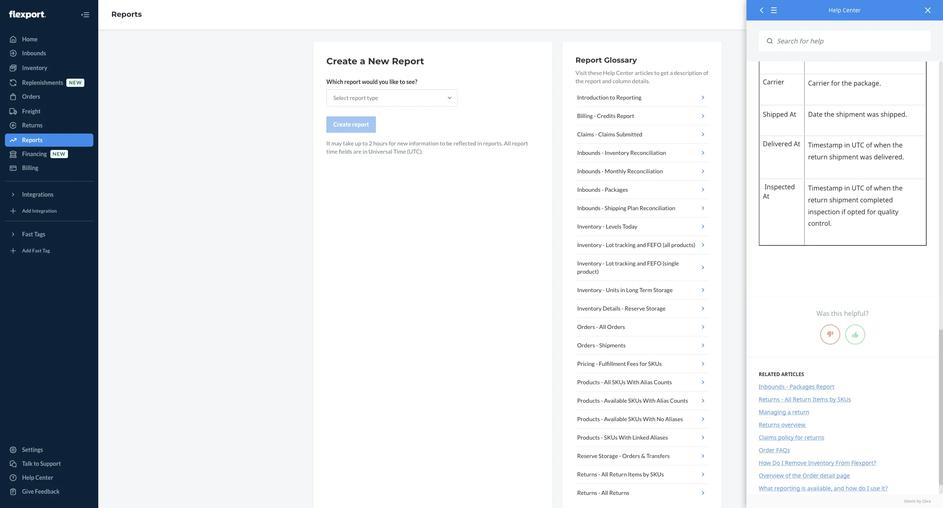 Task type: describe. For each thing, give the bounding box(es) containing it.
reserve storage - orders & transfers button
[[576, 447, 709, 465]]

packages for inbounds - packages
[[605, 186, 628, 193]]

- for inventory - lot tracking and fefo (all products) button on the right
[[603, 241, 605, 248]]

integrations button
[[5, 188, 93, 201]]

tracking for (single
[[615, 260, 636, 267]]

settings
[[22, 446, 43, 453]]

be
[[446, 140, 453, 147]]

report inside visit these help center articles to get a description of the report and column details.
[[585, 77, 601, 84]]

inbounds - monthly reconciliation button
[[576, 162, 709, 181]]

- for orders - shipments button
[[597, 342, 599, 349]]

- for inbounds - packages button
[[602, 186, 604, 193]]

aliases inside 'button'
[[651, 434, 668, 441]]

inbounds for inbounds - packages
[[578, 186, 601, 193]]

do
[[859, 484, 866, 492]]

home
[[22, 36, 38, 43]]

elevio by dixa link
[[759, 498, 931, 504]]

reserve inside button
[[625, 305, 645, 312]]

a inside visit these help center articles to get a description of the report and column details.
[[670, 69, 673, 76]]

returns
[[805, 434, 825, 441]]

orders for orders - all orders
[[578, 323, 595, 330]]

- for inventory - lot tracking and fefo (single product) button
[[603, 260, 605, 267]]

inventory link
[[5, 61, 93, 75]]

report for billing - credits report
[[617, 112, 635, 119]]

tag
[[43, 248, 50, 254]]

available for products - available skus with no aliases
[[604, 415, 627, 422]]

units
[[606, 286, 620, 293]]

pricing - fulfillment fees for skus
[[578, 360, 662, 367]]

1 horizontal spatial reports link
[[111, 10, 142, 19]]

0 vertical spatial return
[[793, 395, 812, 403]]

- for products - all skus with alias counts button
[[601, 379, 603, 386]]

you
[[379, 78, 389, 85]]

with for products - available skus with no aliases
[[643, 415, 656, 422]]

fefo for (single
[[648, 260, 662, 267]]

plan
[[628, 204, 639, 211]]

detail
[[821, 472, 836, 479]]

flexport?
[[852, 459, 877, 467]]

inventory - levels today button
[[576, 218, 709, 236]]

report for select report type
[[350, 94, 366, 101]]

elevio by dixa
[[905, 498, 931, 504]]

0 vertical spatial storage
[[654, 286, 673, 293]]

all for products - all skus with alias counts button
[[604, 379, 611, 386]]

time
[[394, 148, 406, 155]]

new for financing
[[53, 151, 66, 157]]

fulfillment
[[599, 360, 626, 367]]

up
[[355, 140, 362, 147]]

- for the inbounds - shipping plan reconciliation button
[[602, 204, 604, 211]]

page
[[837, 472, 851, 479]]

all inside it may take up to 2 hours for new information to be reflected in reports. all report time fields are in universal time (utc).
[[504, 140, 511, 147]]

returns - all return items by skus button
[[576, 465, 709, 484]]

order faqs
[[759, 446, 790, 454]]

- for the orders - all orders button
[[597, 323, 599, 330]]

what reporting is available, and how do i use it?
[[759, 484, 889, 492]]

- for inventory - levels today "button"
[[603, 223, 605, 230]]

in inside button
[[621, 286, 625, 293]]

report for which report would you like to see?
[[344, 78, 361, 85]]

products for products - all skus with alias counts
[[578, 379, 600, 386]]

fast tags button
[[5, 228, 93, 241]]

- inside inventory details - reserve storage button
[[622, 305, 624, 312]]

talk
[[22, 460, 33, 467]]

levels
[[606, 223, 622, 230]]

inbounds - monthly reconciliation
[[578, 168, 663, 175]]

term
[[640, 286, 653, 293]]

available for products - available skus with alias counts
[[604, 397, 627, 404]]

(single
[[663, 260, 679, 267]]

tracking for (all
[[615, 241, 636, 248]]

report for inbounds - packages report
[[817, 383, 835, 391]]

and inside visit these help center articles to get a description of the report and column details.
[[603, 77, 612, 84]]

orders link
[[5, 90, 93, 103]]

products - available skus with no aliases button
[[576, 410, 709, 429]]

home link
[[5, 33, 93, 46]]

feedback
[[35, 488, 60, 495]]

claims - claims submitted
[[578, 131, 643, 138]]

select report type
[[334, 94, 378, 101]]

overview
[[782, 421, 806, 429]]

lot for inventory - lot tracking and fefo (single product)
[[606, 260, 614, 267]]

- for inventory - units in long term storage button
[[603, 286, 605, 293]]

- for products - available skus with alias counts button
[[601, 397, 603, 404]]

orders left &
[[623, 452, 641, 459]]

a for managing
[[788, 408, 791, 416]]

inbounds for inbounds - monthly reconciliation
[[578, 168, 601, 175]]

inventory details - reserve storage
[[578, 305, 666, 312]]

1 horizontal spatial reports
[[111, 10, 142, 19]]

&
[[642, 452, 646, 459]]

column
[[613, 77, 631, 84]]

all for returns - all return items by skus button
[[602, 471, 609, 478]]

inventory - units in long term storage button
[[576, 281, 709, 300]]

inbounds for inbounds - shipping plan reconciliation
[[578, 204, 601, 211]]

policy
[[779, 434, 794, 441]]

returns - all returns
[[578, 489, 630, 496]]

no
[[657, 415, 665, 422]]

reports.
[[483, 140, 503, 147]]

products for products - available skus with alias counts
[[578, 397, 600, 404]]

create for create report
[[334, 121, 351, 128]]

1 vertical spatial in
[[363, 148, 368, 155]]

visit
[[576, 69, 587, 76]]

new
[[368, 56, 390, 67]]

add fast tag
[[22, 248, 50, 254]]

flexport logo image
[[9, 11, 46, 19]]

add for add integration
[[22, 208, 31, 214]]

inventory up detail
[[809, 459, 835, 467]]

are
[[354, 148, 362, 155]]

0 vertical spatial items
[[813, 395, 829, 403]]

the inside visit these help center articles to get a description of the report and column details.
[[576, 77, 584, 84]]

1 horizontal spatial returns - all return items by skus
[[759, 395, 852, 403]]

orders up shipments
[[608, 323, 625, 330]]

submitted
[[617, 131, 643, 138]]

products - all skus with alias counts
[[578, 379, 672, 386]]

and for inventory - lot tracking and fefo (single product)
[[637, 260, 646, 267]]

2 horizontal spatial center
[[843, 6, 861, 14]]

glossary
[[604, 56, 637, 65]]

visit these help center articles to get a description of the report and column details.
[[576, 69, 709, 84]]

inbounds for inbounds - inventory reconciliation
[[578, 149, 601, 156]]

billing - credits report button
[[576, 107, 709, 125]]

inbounds - inventory reconciliation
[[578, 149, 666, 156]]

get
[[661, 69, 669, 76]]

billing link
[[5, 161, 93, 175]]

these
[[588, 69, 602, 76]]

was this helpful?
[[817, 309, 869, 318]]

available,
[[808, 484, 833, 492]]

orders for orders
[[22, 93, 40, 100]]

today
[[623, 223, 638, 230]]

0 vertical spatial order
[[759, 446, 775, 454]]

1 horizontal spatial order
[[803, 472, 819, 479]]

related articles
[[759, 371, 805, 378]]

0 horizontal spatial help center
[[22, 474, 53, 481]]

introduction
[[578, 94, 609, 101]]

0 horizontal spatial center
[[35, 474, 53, 481]]

claims for claims policy for returns
[[759, 434, 777, 441]]

1 horizontal spatial i
[[868, 484, 870, 492]]

orders - shipments button
[[576, 336, 709, 355]]

lot for inventory - lot tracking and fefo (all products)
[[606, 241, 614, 248]]

product)
[[578, 268, 599, 275]]

report glossary
[[576, 56, 637, 65]]

give feedback button
[[5, 485, 93, 498]]

to right like
[[400, 78, 405, 85]]

inbounds - inventory reconciliation button
[[576, 144, 709, 162]]

a for create
[[360, 56, 366, 67]]

create report
[[334, 121, 369, 128]]

of inside visit these help center articles to get a description of the report and column details.
[[704, 69, 709, 76]]

- for claims - claims submitted button
[[596, 131, 598, 138]]

storage inside button
[[647, 305, 666, 312]]

- for inbounds - inventory reconciliation button
[[602, 149, 604, 156]]

0 horizontal spatial reports link
[[5, 134, 93, 147]]

(all
[[663, 241, 671, 248]]

products - available skus with alias counts
[[578, 397, 689, 404]]

all for the orders - all orders button
[[600, 323, 606, 330]]

products - skus with linked aliases button
[[576, 429, 709, 447]]

- inside reserve storage - orders & transfers button
[[620, 452, 622, 459]]

return inside returns - all return items by skus button
[[610, 471, 627, 478]]

counts for products - available skus with alias counts
[[670, 397, 689, 404]]

would
[[362, 78, 378, 85]]

items inside button
[[628, 471, 642, 478]]

inventory for inventory - levels today
[[578, 223, 602, 230]]

- for products - skus with linked aliases 'button'
[[601, 434, 603, 441]]

0 vertical spatial help center
[[829, 6, 861, 14]]



Task type: vqa. For each thing, say whether or not it's contained in the screenshot.
Billing
yes



Task type: locate. For each thing, give the bounding box(es) containing it.
tracking down today
[[615, 241, 636, 248]]

0 horizontal spatial alias
[[641, 379, 653, 386]]

this
[[832, 309, 843, 318]]

by inside button
[[644, 471, 650, 478]]

it
[[327, 140, 330, 147]]

1 vertical spatial for
[[640, 360, 647, 367]]

with
[[627, 379, 640, 386], [643, 397, 656, 404], [643, 415, 656, 422], [619, 434, 632, 441]]

0 horizontal spatial for
[[389, 140, 396, 147]]

1 horizontal spatial help center
[[829, 6, 861, 14]]

0 horizontal spatial in
[[363, 148, 368, 155]]

help inside visit these help center articles to get a description of the report and column details.
[[603, 69, 615, 76]]

returns overview
[[759, 421, 807, 429]]

0 vertical spatial returns - all return items by skus
[[759, 395, 852, 403]]

1 horizontal spatial articles
[[782, 371, 805, 378]]

0 vertical spatial tracking
[[615, 241, 636, 248]]

1 vertical spatial i
[[868, 484, 870, 492]]

new for replenishments
[[69, 80, 82, 86]]

2 vertical spatial new
[[53, 151, 66, 157]]

claims down the credits
[[599, 131, 616, 138]]

inventory up replenishments at the top left
[[22, 64, 47, 71]]

for right policy
[[796, 434, 804, 441]]

0 vertical spatial packages
[[605, 186, 628, 193]]

inventory for inventory details - reserve storage
[[578, 305, 602, 312]]

billing down the financing
[[22, 164, 38, 171]]

2 vertical spatial for
[[796, 434, 804, 441]]

claims down billing - credits report
[[578, 131, 594, 138]]

counts for products - all skus with alias counts
[[654, 379, 672, 386]]

inventory up product)
[[578, 260, 602, 267]]

1 available from the top
[[604, 397, 627, 404]]

0 horizontal spatial reports
[[22, 136, 43, 143]]

to left get
[[655, 69, 660, 76]]

1 vertical spatial billing
[[22, 164, 38, 171]]

1 horizontal spatial of
[[786, 472, 791, 479]]

inbounds down home
[[22, 50, 46, 57]]

orders up freight
[[22, 93, 40, 100]]

of right description
[[704, 69, 709, 76]]

billing for billing - credits report
[[578, 112, 593, 119]]

- for returns - all returns button
[[599, 489, 601, 496]]

alias up no
[[657, 397, 669, 404]]

2 lot from the top
[[606, 260, 614, 267]]

report inside button
[[617, 112, 635, 119]]

claims for claims - claims submitted
[[578, 131, 594, 138]]

(utc).
[[407, 148, 423, 155]]

2 fefo from the top
[[648, 260, 662, 267]]

reporting
[[617, 94, 642, 101]]

0 horizontal spatial by
[[644, 471, 650, 478]]

1 vertical spatial of
[[786, 472, 791, 479]]

orders for orders - shipments
[[578, 342, 595, 349]]

0 vertical spatial i
[[782, 459, 784, 467]]

0 horizontal spatial return
[[610, 471, 627, 478]]

inbounds
[[22, 50, 46, 57], [578, 149, 601, 156], [578, 168, 601, 175], [578, 186, 601, 193], [578, 204, 601, 211], [759, 383, 785, 391]]

1 vertical spatial counts
[[670, 397, 689, 404]]

2 vertical spatial in
[[621, 286, 625, 293]]

1 horizontal spatial a
[[670, 69, 673, 76]]

storage down products - skus with linked aliases
[[599, 452, 618, 459]]

- inside products - available skus with alias counts button
[[601, 397, 603, 404]]

inventory up monthly
[[605, 149, 630, 156]]

new up orders link
[[69, 80, 82, 86]]

1 vertical spatial by
[[644, 471, 650, 478]]

inbounds inside inbounds link
[[22, 50, 46, 57]]

storage right term
[[654, 286, 673, 293]]

inventory details - reserve storage button
[[576, 300, 709, 318]]

reserve down products - skus with linked aliases
[[578, 452, 598, 459]]

fast left tags
[[22, 231, 33, 238]]

0 horizontal spatial reserve
[[578, 452, 598, 459]]

0 horizontal spatial of
[[704, 69, 709, 76]]

inventory down product)
[[578, 286, 602, 293]]

counts inside products - all skus with alias counts button
[[654, 379, 672, 386]]

inventory for inventory - lot tracking and fefo (all products)
[[578, 241, 602, 248]]

0 vertical spatial lot
[[606, 241, 614, 248]]

1 vertical spatial a
[[670, 69, 673, 76]]

for right fees
[[640, 360, 647, 367]]

inbounds for inbounds - packages report
[[759, 383, 785, 391]]

0 vertical spatial reports link
[[111, 10, 142, 19]]

it?
[[882, 484, 889, 492]]

1 products from the top
[[578, 379, 600, 386]]

and down inventory - levels today "button"
[[637, 241, 646, 248]]

and inside inventory - lot tracking and fefo (all products) button
[[637, 241, 646, 248]]

- for inbounds - monthly reconciliation button
[[602, 168, 604, 175]]

billing
[[578, 112, 593, 119], [22, 164, 38, 171]]

2 horizontal spatial for
[[796, 434, 804, 441]]

1 vertical spatial articles
[[782, 371, 805, 378]]

add for add fast tag
[[22, 248, 31, 254]]

- inside inbounds - packages button
[[602, 186, 604, 193]]

0 horizontal spatial i
[[782, 459, 784, 467]]

1 horizontal spatial new
[[69, 80, 82, 86]]

report for create report
[[352, 121, 369, 128]]

use
[[871, 484, 881, 492]]

inbounds - packages button
[[576, 181, 709, 199]]

inbounds inside inbounds - inventory reconciliation button
[[578, 149, 601, 156]]

for up time on the top
[[389, 140, 396, 147]]

related
[[759, 371, 781, 378]]

1 vertical spatial returns - all return items by skus
[[578, 471, 664, 478]]

to left 2
[[363, 140, 368, 147]]

reflected
[[454, 140, 477, 147]]

articles up the inbounds - packages report
[[782, 371, 805, 378]]

new up "billing" link
[[53, 151, 66, 157]]

to
[[655, 69, 660, 76], [400, 78, 405, 85], [610, 94, 616, 101], [363, 140, 368, 147], [440, 140, 445, 147], [34, 460, 39, 467]]

report
[[392, 56, 424, 67], [576, 56, 602, 65], [617, 112, 635, 119], [817, 383, 835, 391]]

to right talk
[[34, 460, 39, 467]]

the
[[576, 77, 584, 84], [793, 472, 802, 479]]

with for products - available skus with alias counts
[[643, 397, 656, 404]]

- inside products - available skus with no aliases button
[[601, 415, 603, 422]]

- for billing - credits report button
[[594, 112, 596, 119]]

add integration link
[[5, 204, 93, 218]]

report left type
[[350, 94, 366, 101]]

financing
[[22, 150, 47, 157]]

inventory for inventory - lot tracking and fefo (single product)
[[578, 260, 602, 267]]

2 add from the top
[[22, 248, 31, 254]]

a right get
[[670, 69, 673, 76]]

reconciliation down claims - claims submitted button
[[631, 149, 666, 156]]

counts inside products - available skus with alias counts button
[[670, 397, 689, 404]]

inbounds down inbounds - packages
[[578, 204, 601, 211]]

2 horizontal spatial claims
[[759, 434, 777, 441]]

lot inside inventory - lot tracking and fefo (single product)
[[606, 260, 614, 267]]

0 vertical spatial the
[[576, 77, 584, 84]]

0 vertical spatial new
[[69, 80, 82, 86]]

create a new report
[[327, 56, 424, 67]]

skus inside 'button'
[[604, 434, 618, 441]]

new
[[69, 80, 82, 86], [397, 140, 408, 147], [53, 151, 66, 157]]

inbounds down claims - claims submitted
[[578, 149, 601, 156]]

a left the new
[[360, 56, 366, 67]]

take
[[343, 140, 354, 147]]

add left "integration"
[[22, 208, 31, 214]]

alias for products - all skus with alias counts
[[641, 379, 653, 386]]

order up is
[[803, 472, 819, 479]]

0 vertical spatial of
[[704, 69, 709, 76]]

tracking inside inventory - lot tracking and fefo (single product)
[[615, 260, 636, 267]]

- inside the orders - all orders button
[[597, 323, 599, 330]]

- inside inventory - units in long term storage button
[[603, 286, 605, 293]]

which report would you like to see?
[[327, 78, 418, 85]]

returns - all return items by skus inside returns - all return items by skus button
[[578, 471, 664, 478]]

1 vertical spatial order
[[803, 472, 819, 479]]

with down fees
[[627, 379, 640, 386]]

- inside claims - claims submitted button
[[596, 131, 598, 138]]

integrations
[[22, 191, 54, 198]]

alias down pricing - fulfillment fees for skus button on the bottom right of page
[[641, 379, 653, 386]]

1 vertical spatial storage
[[647, 305, 666, 312]]

1 lot from the top
[[606, 241, 614, 248]]

report up up
[[352, 121, 369, 128]]

reconciliation down inbounds - packages button
[[640, 204, 676, 211]]

help up search search field
[[829, 6, 842, 14]]

inbounds for inbounds
[[22, 50, 46, 57]]

replenishments
[[22, 79, 63, 86]]

fefo left the "(single"
[[648, 260, 662, 267]]

0 vertical spatial create
[[327, 56, 358, 67]]

1 horizontal spatial reserve
[[625, 305, 645, 312]]

reconciliation for inbounds - monthly reconciliation
[[628, 168, 663, 175]]

- inside returns - all returns button
[[599, 489, 601, 496]]

inbounds inside inbounds - monthly reconciliation button
[[578, 168, 601, 175]]

order up how
[[759, 446, 775, 454]]

time
[[327, 148, 338, 155]]

4 products from the top
[[578, 434, 600, 441]]

with left linked
[[619, 434, 632, 441]]

inventory for inventory
[[22, 64, 47, 71]]

introduction to reporting button
[[576, 89, 709, 107]]

fast inside add fast tag link
[[32, 248, 42, 254]]

aliases right no
[[666, 415, 683, 422]]

1 vertical spatial tracking
[[615, 260, 636, 267]]

3 products from the top
[[578, 415, 600, 422]]

0 vertical spatial fast
[[22, 231, 33, 238]]

inventory inside button
[[578, 305, 602, 312]]

create inside button
[[334, 121, 351, 128]]

inventory up orders - all orders
[[578, 305, 602, 312]]

0 horizontal spatial order
[[759, 446, 775, 454]]

inbounds down inbounds - monthly reconciliation at the top right of page
[[578, 186, 601, 193]]

- inside pricing - fulfillment fees for skus button
[[596, 360, 598, 367]]

inventory - units in long term storage
[[578, 286, 673, 293]]

packages for inbounds - packages report
[[790, 383, 815, 391]]

faqs
[[777, 446, 790, 454]]

freight link
[[5, 105, 93, 118]]

0 vertical spatial add
[[22, 208, 31, 214]]

help down report glossary
[[603, 69, 615, 76]]

1 horizontal spatial packages
[[790, 383, 815, 391]]

- for pricing - fulfillment fees for skus button on the bottom right of page
[[596, 360, 598, 367]]

with for products - all skus with alias counts
[[627, 379, 640, 386]]

2
[[369, 140, 372, 147]]

products - all skus with alias counts button
[[576, 373, 709, 392]]

billing inside button
[[578, 112, 593, 119]]

aliases right linked
[[651, 434, 668, 441]]

universal
[[369, 148, 393, 155]]

aliases inside button
[[666, 415, 683, 422]]

orders up pricing
[[578, 342, 595, 349]]

returns - all return items by skus up return on the right of the page
[[759, 395, 852, 403]]

new up time on the top
[[397, 140, 408, 147]]

1 horizontal spatial items
[[813, 395, 829, 403]]

to inside visit these help center articles to get a description of the report and column details.
[[655, 69, 660, 76]]

2 vertical spatial by
[[917, 498, 922, 504]]

0 vertical spatial billing
[[578, 112, 593, 119]]

products
[[578, 379, 600, 386], [578, 397, 600, 404], [578, 415, 600, 422], [578, 434, 600, 441]]

1 vertical spatial reports
[[22, 136, 43, 143]]

and left column
[[603, 77, 612, 84]]

like
[[390, 78, 399, 85]]

inbounds inside button
[[578, 204, 601, 211]]

center up column
[[616, 69, 634, 76]]

return
[[793, 408, 810, 416]]

inventory for inventory - units in long term storage
[[578, 286, 602, 293]]

2 vertical spatial help
[[22, 474, 34, 481]]

reserve inside button
[[578, 452, 598, 459]]

2 horizontal spatial by
[[917, 498, 922, 504]]

create up may at the left top of the page
[[334, 121, 351, 128]]

1 add from the top
[[22, 208, 31, 214]]

may
[[332, 140, 342, 147]]

1 vertical spatial aliases
[[651, 434, 668, 441]]

1 vertical spatial reserve
[[578, 452, 598, 459]]

what
[[759, 484, 773, 492]]

products inside 'button'
[[578, 434, 600, 441]]

- inside products - all skus with alias counts button
[[601, 379, 603, 386]]

report inside button
[[352, 121, 369, 128]]

give
[[22, 488, 34, 495]]

inventory - lot tracking and fefo (single product) button
[[576, 254, 709, 281]]

- inside inventory - levels today "button"
[[603, 223, 605, 230]]

inbounds - packages
[[578, 186, 628, 193]]

in left long
[[621, 286, 625, 293]]

inventory down inventory - levels today
[[578, 241, 602, 248]]

claims up order faqs
[[759, 434, 777, 441]]

claims - claims submitted button
[[576, 125, 709, 144]]

all
[[504, 140, 511, 147], [600, 323, 606, 330], [604, 379, 611, 386], [785, 395, 792, 403], [602, 471, 609, 478], [602, 489, 609, 496]]

packages down related articles
[[790, 383, 815, 391]]

inbounds - shipping plan reconciliation button
[[576, 199, 709, 218]]

inbounds up inbounds - packages
[[578, 168, 601, 175]]

lot up the units in the bottom of the page
[[606, 260, 614, 267]]

a left return on the right of the page
[[788, 408, 791, 416]]

return up return on the right of the page
[[793, 395, 812, 403]]

center inside visit these help center articles to get a description of the report and column details.
[[616, 69, 634, 76]]

1 vertical spatial fefo
[[648, 260, 662, 267]]

1 vertical spatial fast
[[32, 248, 42, 254]]

0 vertical spatial in
[[478, 140, 482, 147]]

packages up shipping
[[605, 186, 628, 193]]

0 horizontal spatial help
[[22, 474, 34, 481]]

- inside returns - all return items by skus button
[[599, 471, 601, 478]]

in right are
[[363, 148, 368, 155]]

0 vertical spatial for
[[389, 140, 396, 147]]

0 vertical spatial fefo
[[648, 241, 662, 248]]

1 vertical spatial alias
[[657, 397, 669, 404]]

- for products - available skus with no aliases button
[[601, 415, 603, 422]]

fast inside the 'fast tags' dropdown button
[[22, 231, 33, 238]]

of up reporting
[[786, 472, 791, 479]]

- inside products - skus with linked aliases 'button'
[[601, 434, 603, 441]]

items down reserve storage - orders & transfers button
[[628, 471, 642, 478]]

new inside it may take up to 2 hours for new information to be reflected in reports. all report time fields are in universal time (utc).
[[397, 140, 408, 147]]

help up "give"
[[22, 474, 34, 481]]

how do i remove inventory from flexport?
[[759, 459, 877, 467]]

0 horizontal spatial articles
[[635, 69, 654, 76]]

1 vertical spatial help
[[603, 69, 615, 76]]

and inside inventory - lot tracking and fefo (single product)
[[637, 260, 646, 267]]

transfers
[[647, 452, 670, 459]]

create up which
[[327, 56, 358, 67]]

products - skus with linked aliases
[[578, 434, 668, 441]]

articles
[[635, 69, 654, 76], [782, 371, 805, 378]]

available up products - skus with linked aliases
[[604, 415, 627, 422]]

reporting
[[775, 484, 800, 492]]

2 horizontal spatial help
[[829, 6, 842, 14]]

monthly
[[605, 168, 627, 175]]

to inside introduction to reporting button
[[610, 94, 616, 101]]

inbounds link
[[5, 47, 93, 60]]

1 fefo from the top
[[648, 241, 662, 248]]

inventory inside "button"
[[578, 223, 602, 230]]

report down these
[[585, 77, 601, 84]]

products for products - skus with linked aliases
[[578, 434, 600, 441]]

alias for products - available skus with alias counts
[[657, 397, 669, 404]]

0 vertical spatial center
[[843, 6, 861, 14]]

0 vertical spatial help
[[829, 6, 842, 14]]

pricing - fulfillment fees for skus button
[[576, 355, 709, 373]]

help center up search search field
[[829, 6, 861, 14]]

1 vertical spatial the
[[793, 472, 802, 479]]

reconciliation for inbounds - inventory reconciliation
[[631, 149, 666, 156]]

all for returns - all returns button
[[602, 489, 609, 496]]

- inside inbounds - monthly reconciliation button
[[602, 168, 604, 175]]

shipping
[[605, 204, 627, 211]]

support
[[40, 460, 61, 467]]

articles up details.
[[635, 69, 654, 76]]

details
[[603, 305, 621, 312]]

for inside it may take up to 2 hours for new information to be reflected in reports. all report time fields are in universal time (utc).
[[389, 140, 396, 147]]

inventory
[[22, 64, 47, 71], [605, 149, 630, 156], [578, 223, 602, 230], [578, 241, 602, 248], [578, 260, 602, 267], [578, 286, 602, 293], [578, 305, 602, 312], [809, 459, 835, 467]]

- inside billing - credits report button
[[594, 112, 596, 119]]

with down products - all skus with alias counts button
[[643, 397, 656, 404]]

2 vertical spatial storage
[[599, 452, 618, 459]]

- inside inventory - lot tracking and fefo (single product)
[[603, 260, 605, 267]]

storage
[[654, 286, 673, 293], [647, 305, 666, 312], [599, 452, 618, 459]]

by down reserve storage - orders & transfers button
[[644, 471, 650, 478]]

orders - all orders
[[578, 323, 625, 330]]

0 vertical spatial aliases
[[666, 415, 683, 422]]

to inside talk to support link
[[34, 460, 39, 467]]

report right reports.
[[512, 140, 528, 147]]

talk to support link
[[5, 457, 93, 470]]

packages inside button
[[605, 186, 628, 193]]

report for create a new report
[[392, 56, 424, 67]]

packages
[[605, 186, 628, 193], [790, 383, 815, 391]]

fast left tag
[[32, 248, 42, 254]]

to left be
[[440, 140, 445, 147]]

remove
[[786, 459, 807, 467]]

do
[[773, 459, 781, 467]]

fefo left (all
[[648, 241, 662, 248]]

to left reporting
[[610, 94, 616, 101]]

fefo inside inventory - lot tracking and fefo (single product)
[[648, 260, 662, 267]]

by down the inbounds - packages report
[[830, 395, 836, 403]]

was
[[817, 309, 830, 318]]

- inside orders - shipments button
[[597, 342, 599, 349]]

and down inventory - lot tracking and fefo (all products) button on the right
[[637, 260, 646, 267]]

2 vertical spatial a
[[788, 408, 791, 416]]

report up select report type
[[344, 78, 361, 85]]

1 horizontal spatial billing
[[578, 112, 593, 119]]

create for create a new report
[[327, 56, 358, 67]]

lot
[[606, 241, 614, 248], [606, 260, 614, 267]]

counts
[[654, 379, 672, 386], [670, 397, 689, 404]]

claims policy for returns
[[759, 434, 825, 441]]

available down products - all skus with alias counts
[[604, 397, 627, 404]]

2 horizontal spatial in
[[621, 286, 625, 293]]

and for inventory - lot tracking and fefo (all products)
[[637, 241, 646, 248]]

fast tags
[[22, 231, 45, 238]]

2 products from the top
[[578, 397, 600, 404]]

returns - all returns button
[[576, 484, 709, 502]]

tags
[[34, 231, 45, 238]]

fefo for (all
[[648, 241, 662, 248]]

return down reserve storage - orders & transfers
[[610, 471, 627, 478]]

elevio
[[905, 498, 916, 504]]

billing for billing
[[22, 164, 38, 171]]

billing down 'introduction'
[[578, 112, 593, 119]]

tracking down inventory - lot tracking and fefo (all products)
[[615, 260, 636, 267]]

1 horizontal spatial alias
[[657, 397, 669, 404]]

- inside inbounds - inventory reconciliation button
[[602, 149, 604, 156]]

1 horizontal spatial claims
[[599, 131, 616, 138]]

center down the talk to support
[[35, 474, 53, 481]]

reserve down long
[[625, 305, 645, 312]]

with inside 'button'
[[619, 434, 632, 441]]

- inside inventory - lot tracking and fefo (all products) button
[[603, 241, 605, 248]]

1 vertical spatial packages
[[790, 383, 815, 391]]

in
[[478, 140, 482, 147], [363, 148, 368, 155], [621, 286, 625, 293]]

products for products - available skus with no aliases
[[578, 415, 600, 422]]

1 vertical spatial reports link
[[5, 134, 93, 147]]

details.
[[632, 77, 650, 84]]

0 vertical spatial by
[[830, 395, 836, 403]]

0 horizontal spatial new
[[53, 151, 66, 157]]

available
[[604, 397, 627, 404], [604, 415, 627, 422]]

inventory inside inventory - lot tracking and fefo (single product)
[[578, 260, 602, 267]]

1 horizontal spatial by
[[830, 395, 836, 403]]

by left dixa
[[917, 498, 922, 504]]

and for what reporting is available, and how do i use it?
[[834, 484, 845, 492]]

report inside it may take up to 2 hours for new information to be reflected in reports. all report time fields are in universal time (utc).
[[512, 140, 528, 147]]

center
[[843, 6, 861, 14], [616, 69, 634, 76], [35, 474, 53, 481]]

orders up orders - shipments
[[578, 323, 595, 330]]

0 horizontal spatial claims
[[578, 131, 594, 138]]

long
[[627, 286, 639, 293]]

center up search search field
[[843, 6, 861, 14]]

inbounds inside inbounds - packages button
[[578, 186, 601, 193]]

reconciliation inside button
[[640, 204, 676, 211]]

alias
[[641, 379, 653, 386], [657, 397, 669, 404]]

help center up 'give feedback'
[[22, 474, 53, 481]]

1 vertical spatial center
[[616, 69, 634, 76]]

1 horizontal spatial in
[[478, 140, 482, 147]]

how
[[846, 484, 858, 492]]

with left no
[[643, 415, 656, 422]]

and left how
[[834, 484, 845, 492]]

0 horizontal spatial billing
[[22, 164, 38, 171]]

1 horizontal spatial the
[[793, 472, 802, 479]]

1 vertical spatial reconciliation
[[628, 168, 663, 175]]

inventory - levels today
[[578, 223, 638, 230]]

give feedback
[[22, 488, 60, 495]]

2 horizontal spatial new
[[397, 140, 408, 147]]

Search search field
[[773, 31, 931, 51]]

2 available from the top
[[604, 415, 627, 422]]

how
[[759, 459, 771, 467]]

2 horizontal spatial a
[[788, 408, 791, 416]]

- for returns - all return items by skus button
[[599, 471, 601, 478]]

1 vertical spatial available
[[604, 415, 627, 422]]

- inside the inbounds - shipping plan reconciliation button
[[602, 204, 604, 211]]

close navigation image
[[80, 10, 90, 20]]

1 tracking from the top
[[615, 241, 636, 248]]

2 tracking from the top
[[615, 260, 636, 267]]

articles inside visit these help center articles to get a description of the report and column details.
[[635, 69, 654, 76]]

in left reports.
[[478, 140, 482, 147]]

0 horizontal spatial packages
[[605, 186, 628, 193]]

linked
[[633, 434, 650, 441]]

0 vertical spatial reserve
[[625, 305, 645, 312]]

returns - all return items by skus down reserve storage - orders & transfers
[[578, 471, 664, 478]]

for inside button
[[640, 360, 647, 367]]

inbounds down related
[[759, 383, 785, 391]]

1 horizontal spatial return
[[793, 395, 812, 403]]

0 horizontal spatial a
[[360, 56, 366, 67]]



